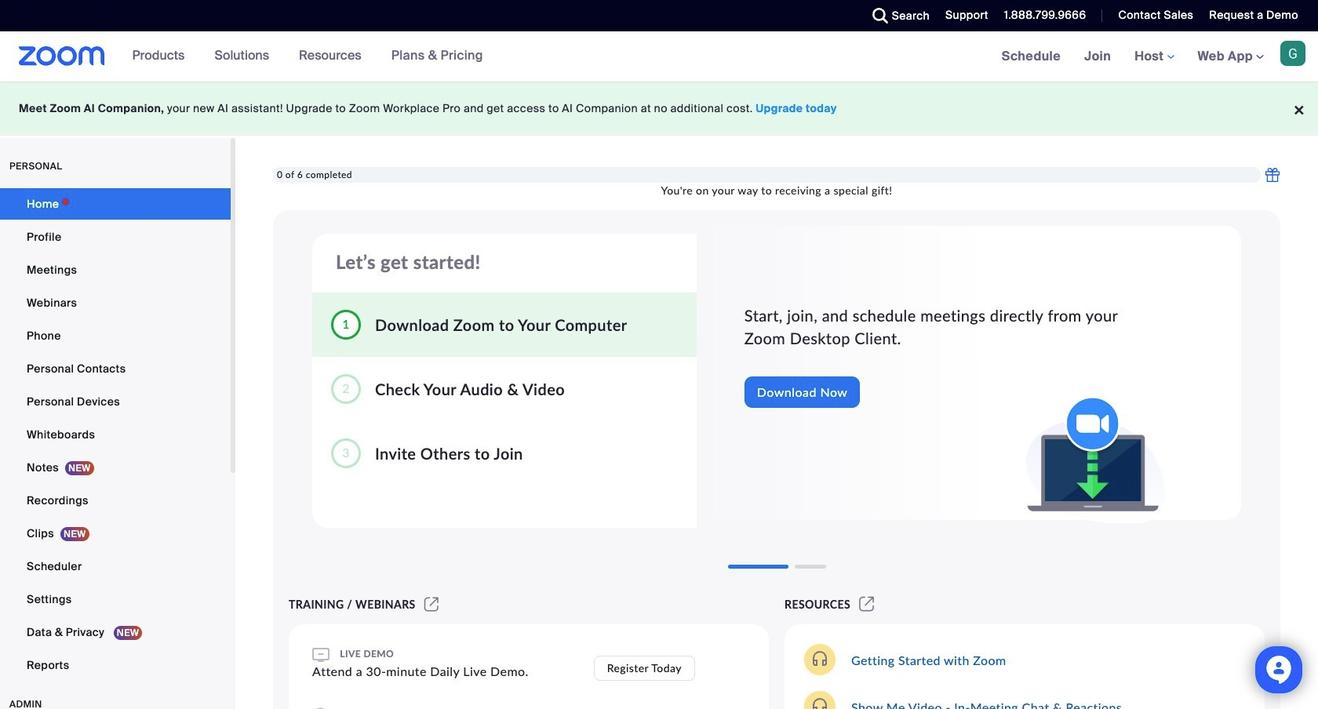 Task type: describe. For each thing, give the bounding box(es) containing it.
product information navigation
[[121, 31, 495, 82]]

zoom logo image
[[19, 46, 105, 66]]

1 window new image from the left
[[422, 598, 441, 611]]

meetings navigation
[[990, 31, 1318, 82]]

profile picture image
[[1281, 41, 1306, 66]]



Task type: locate. For each thing, give the bounding box(es) containing it.
footer
[[0, 82, 1318, 136]]

personal menu menu
[[0, 188, 231, 683]]

0 horizontal spatial window new image
[[422, 598, 441, 611]]

1 horizontal spatial window new image
[[857, 598, 877, 611]]

window new image
[[422, 598, 441, 611], [857, 598, 877, 611]]

banner
[[0, 31, 1318, 82]]

2 window new image from the left
[[857, 598, 877, 611]]



Task type: vqa. For each thing, say whether or not it's contained in the screenshot.
window new image
yes



